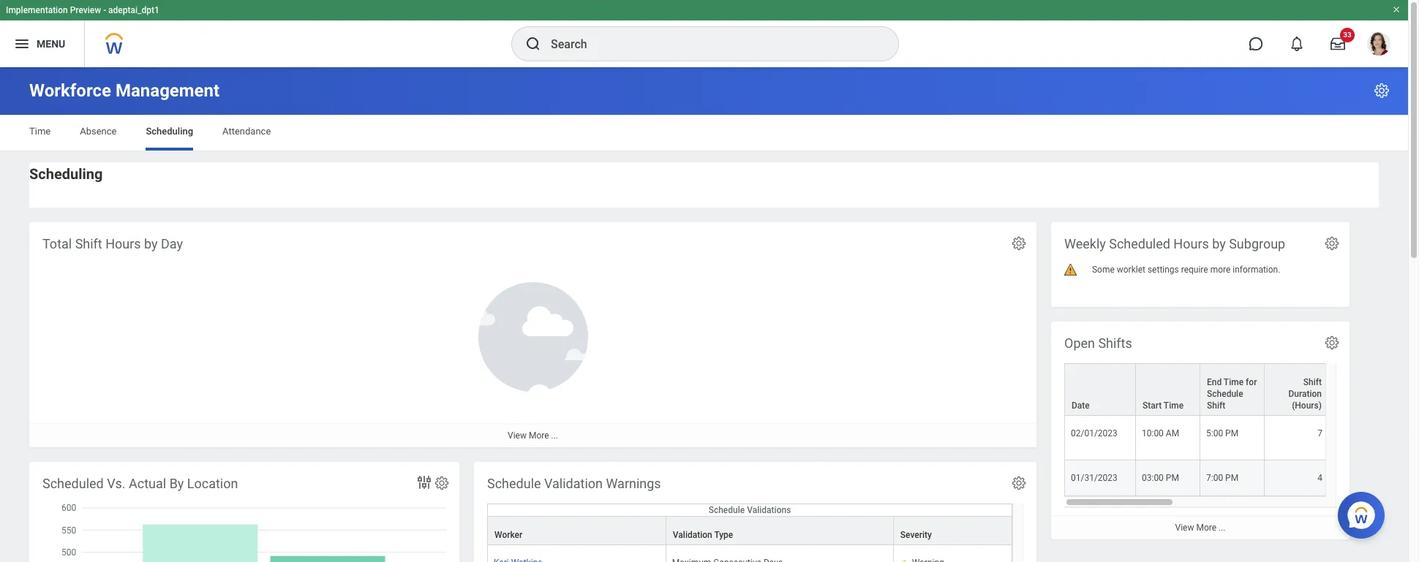 Task type: describe. For each thing, give the bounding box(es) containing it.
shift inside 'shift duration (hours)'
[[1303, 378, 1322, 388]]

close environment banner image
[[1392, 5, 1401, 14]]

row containing 02/01/2023
[[1064, 416, 1419, 461]]

0 horizontal spatial time
[[29, 126, 51, 137]]

03:00 pm
[[1142, 473, 1179, 484]]

more
[[1210, 265, 1231, 275]]

0 horizontal spatial shift
[[75, 236, 102, 252]]

workforce management main content
[[0, 67, 1419, 563]]

search image
[[525, 35, 542, 53]]

schedule validation warnings
[[487, 476, 661, 492]]

open
[[1064, 336, 1095, 351]]

vs.
[[107, 476, 126, 492]]

4
[[1318, 473, 1323, 484]]

tab list inside 'workforce management' main content
[[15, 116, 1394, 151]]

... for open shifts
[[1219, 523, 1226, 533]]

7
[[1318, 429, 1323, 439]]

adeptai_dpt1
[[108, 5, 159, 15]]

maximum consecutive days element
[[672, 555, 783, 563]]

severity image
[[900, 558, 909, 563]]

schedule for schedule validations
[[709, 506, 745, 516]]

implementation
[[6, 5, 68, 15]]

schedule validation warnings element
[[474, 462, 1037, 563]]

33 button
[[1322, 28, 1355, 60]]

warnings
[[606, 476, 661, 492]]

shift duration (hours)
[[1288, 378, 1322, 411]]

worklet
[[1117, 265, 1146, 275]]

view more ... for total shift hours by day
[[508, 431, 558, 441]]

01/31/2023
[[1071, 473, 1118, 484]]

time for start time
[[1164, 401, 1184, 411]]

by for day
[[144, 236, 158, 252]]

validation inside popup button
[[673, 530, 712, 541]]

schedule validations button
[[488, 505, 1012, 517]]

10:00 am
[[1142, 429, 1179, 439]]

duration
[[1288, 389, 1322, 399]]

03:00
[[1142, 473, 1164, 484]]

configure and view chart data image
[[416, 474, 433, 492]]

(hours)
[[1292, 401, 1322, 411]]

0 horizontal spatial scheduling
[[29, 165, 103, 183]]

view more ... for open shifts
[[1175, 523, 1226, 533]]

absence
[[80, 126, 117, 137]]

subgroup
[[1229, 236, 1285, 252]]

10:00
[[1142, 429, 1164, 439]]

pm for 03:00 pm
[[1166, 473, 1179, 484]]

profile logan mcneil image
[[1367, 32, 1391, 59]]

open shifts element
[[1051, 322, 1419, 540]]

day
[[161, 236, 183, 252]]

row containing 01/31/2023
[[1064, 461, 1419, 497]]

Search Workday  search field
[[551, 28, 868, 60]]

total shift hours by day element
[[29, 222, 1037, 448]]

by for subgroup
[[1212, 236, 1226, 252]]

5:00 pm
[[1206, 429, 1239, 439]]

inbox large image
[[1331, 37, 1345, 51]]

33
[[1343, 31, 1352, 39]]

attendance
[[222, 126, 271, 137]]

1 horizontal spatial scheduling
[[146, 126, 193, 137]]

some worklet settings require more information.
[[1092, 265, 1280, 275]]

workforce
[[29, 80, 111, 101]]

worker button
[[488, 517, 666, 545]]

date
[[1072, 401, 1090, 411]]

schedule for schedule validation warnings
[[487, 476, 541, 492]]

preview
[[70, 5, 101, 15]]

0 vertical spatial validation
[[544, 476, 603, 492]]

implementation preview -   adeptai_dpt1
[[6, 5, 159, 15]]

total shift hours by day
[[42, 236, 183, 252]]

shift inside end time for schedule shift
[[1207, 401, 1225, 411]]

scheduled vs. actual by location element
[[29, 462, 459, 563]]

menu button
[[0, 20, 84, 67]]

view for total shift hours by day
[[508, 431, 527, 441]]

configure total shift hours by day image
[[1011, 236, 1027, 252]]

weekly
[[1064, 236, 1106, 252]]

by
[[169, 476, 184, 492]]

view more ... link for open shifts
[[1051, 516, 1350, 540]]

worker
[[495, 530, 522, 541]]

require
[[1181, 265, 1208, 275]]

pm for 7:00 pm
[[1225, 473, 1239, 484]]

5:00
[[1206, 429, 1223, 439]]

end
[[1207, 378, 1222, 388]]



Task type: locate. For each thing, give the bounding box(es) containing it.
menu
[[37, 38, 65, 49]]

actual
[[129, 476, 166, 492]]

schedule up type
[[709, 506, 745, 516]]

1 vertical spatial view
[[1175, 523, 1194, 533]]

view
[[508, 431, 527, 441], [1175, 523, 1194, 533]]

start time column header
[[1136, 364, 1200, 417]]

time for end time for schedule shift
[[1224, 378, 1244, 388]]

0 vertical spatial view more ...
[[508, 431, 558, 441]]

validation type
[[673, 530, 733, 541]]

0 horizontal spatial view more ...
[[508, 431, 558, 441]]

more inside open shifts element
[[1196, 523, 1217, 533]]

am
[[1166, 429, 1179, 439]]

validations
[[747, 506, 791, 516]]

shift right total
[[75, 236, 102, 252]]

more
[[529, 431, 549, 441], [1196, 523, 1217, 533]]

7:00
[[1206, 473, 1223, 484]]

hours left 'day'
[[105, 236, 141, 252]]

schedule
[[1207, 389, 1243, 399], [487, 476, 541, 492], [709, 506, 745, 516]]

hours
[[105, 236, 141, 252], [1174, 236, 1209, 252]]

time left for
[[1224, 378, 1244, 388]]

1 horizontal spatial hours
[[1174, 236, 1209, 252]]

severity
[[900, 530, 932, 541]]

schedule up the "worker"
[[487, 476, 541, 492]]

0 horizontal spatial more
[[529, 431, 549, 441]]

0 horizontal spatial validation
[[544, 476, 603, 492]]

0 horizontal spatial view
[[508, 431, 527, 441]]

view more ... link down 7:00
[[1051, 516, 1350, 540]]

tab list
[[15, 116, 1394, 151]]

pm right 7:00
[[1225, 473, 1239, 484]]

view inside total shift hours by day element
[[508, 431, 527, 441]]

more down 7:00
[[1196, 523, 1217, 533]]

... inside total shift hours by day element
[[551, 431, 558, 441]]

view more ... inside total shift hours by day element
[[508, 431, 558, 441]]

2 by from the left
[[1212, 236, 1226, 252]]

workforce management
[[29, 80, 220, 101]]

scheduled up worklet
[[1109, 236, 1170, 252]]

... for total shift hours by day
[[551, 431, 558, 441]]

pm for 5:00 pm
[[1225, 429, 1239, 439]]

1 vertical spatial scheduling
[[29, 165, 103, 183]]

view more ... up schedule validation warnings
[[508, 431, 558, 441]]

more for open shifts
[[1196, 523, 1217, 533]]

tab list containing time
[[15, 116, 1394, 151]]

02/01/2023
[[1071, 429, 1118, 439]]

1 vertical spatial time
[[1224, 378, 1244, 388]]

1 hours from the left
[[105, 236, 141, 252]]

view more ... link for total shift hours by day
[[29, 424, 1037, 448]]

1 vertical spatial view more ...
[[1175, 523, 1226, 533]]

1 vertical spatial more
[[1196, 523, 1217, 533]]

configure this page image
[[1373, 82, 1391, 99]]

scheduled vs. actual by location
[[42, 476, 238, 492]]

scheduled
[[1109, 236, 1170, 252], [42, 476, 104, 492]]

by left 'day'
[[144, 236, 158, 252]]

date button
[[1065, 364, 1135, 416]]

0 vertical spatial scheduled
[[1109, 236, 1170, 252]]

end time for schedule shift
[[1207, 378, 1257, 411]]

management
[[116, 80, 220, 101]]

time right start
[[1164, 401, 1184, 411]]

0 horizontal spatial by
[[144, 236, 158, 252]]

severity button
[[894, 517, 1012, 545]]

1 horizontal spatial view more ... link
[[1051, 516, 1350, 540]]

1 horizontal spatial ...
[[1219, 523, 1226, 533]]

menu banner
[[0, 0, 1408, 67]]

0 horizontal spatial view more ... link
[[29, 424, 1037, 448]]

... down 7:00 pm
[[1219, 523, 1226, 533]]

1 horizontal spatial shift
[[1207, 401, 1225, 411]]

weekly scheduled hours by subgroup element
[[1051, 222, 1350, 307]]

view for open shifts
[[1175, 523, 1194, 533]]

information.
[[1233, 265, 1280, 275]]

view more ... link up schedule validation warnings
[[29, 424, 1037, 448]]

2 horizontal spatial time
[[1224, 378, 1244, 388]]

2 vertical spatial time
[[1164, 401, 1184, 411]]

0 vertical spatial ...
[[551, 431, 558, 441]]

1 horizontal spatial schedule
[[709, 506, 745, 516]]

weekly scheduled hours by subgroup
[[1064, 236, 1285, 252]]

some
[[1092, 265, 1115, 275]]

1 horizontal spatial more
[[1196, 523, 1217, 533]]

view more ... link
[[29, 424, 1037, 448], [1051, 516, 1350, 540]]

1 vertical spatial ...
[[1219, 523, 1226, 533]]

pm right 03:00
[[1166, 473, 1179, 484]]

schedule validations
[[709, 506, 791, 516]]

2 horizontal spatial schedule
[[1207, 389, 1243, 399]]

1 horizontal spatial view
[[1175, 523, 1194, 533]]

scheduling down absence
[[29, 165, 103, 183]]

location
[[187, 476, 238, 492]]

time inside end time for schedule shift
[[1224, 378, 1244, 388]]

0 horizontal spatial scheduled
[[42, 476, 104, 492]]

1 vertical spatial validation
[[673, 530, 712, 541]]

time
[[29, 126, 51, 137], [1224, 378, 1244, 388], [1164, 401, 1184, 411]]

1 horizontal spatial time
[[1164, 401, 1184, 411]]

schedule down end
[[1207, 389, 1243, 399]]

scheduling
[[146, 126, 193, 137], [29, 165, 103, 183]]

0 horizontal spatial schedule
[[487, 476, 541, 492]]

configure open shifts image
[[1324, 335, 1340, 351]]

hours for scheduled
[[1174, 236, 1209, 252]]

schedule inside 'popup button'
[[709, 506, 745, 516]]

date column header
[[1064, 364, 1136, 417]]

type
[[714, 530, 733, 541]]

shift up duration
[[1303, 378, 1322, 388]]

0 vertical spatial view more ... link
[[29, 424, 1037, 448]]

view inside open shifts element
[[1175, 523, 1194, 533]]

1 horizontal spatial by
[[1212, 236, 1226, 252]]

end time for schedule shift column header
[[1200, 364, 1265, 417]]

view more ...
[[508, 431, 558, 441], [1175, 523, 1226, 533]]

settings
[[1148, 265, 1179, 275]]

more up schedule validation warnings
[[529, 431, 549, 441]]

by up 'more'
[[1212, 236, 1226, 252]]

total
[[42, 236, 72, 252]]

start time button
[[1136, 364, 1200, 416]]

validation
[[544, 476, 603, 492], [673, 530, 712, 541]]

scheduled left the vs.
[[42, 476, 104, 492]]

...
[[551, 431, 558, 441], [1219, 523, 1226, 533]]

row containing end time for schedule shift
[[1064, 364, 1419, 417]]

pm right 5:00
[[1225, 429, 1239, 439]]

row
[[1064, 364, 1419, 417], [1064, 416, 1419, 461], [1064, 461, 1419, 497], [487, 517, 1012, 546], [487, 546, 1012, 563]]

hours up require
[[1174, 236, 1209, 252]]

1 horizontal spatial view more ...
[[1175, 523, 1226, 533]]

end time for schedule shift button
[[1200, 364, 1264, 416]]

... inside open shifts element
[[1219, 523, 1226, 533]]

row containing worker
[[487, 517, 1012, 546]]

2 horizontal spatial shift
[[1303, 378, 1322, 388]]

configure scheduled vs. actual by location image
[[434, 475, 450, 492]]

start time
[[1143, 401, 1184, 411]]

shift down end
[[1207, 401, 1225, 411]]

for
[[1246, 378, 1257, 388]]

warning element
[[912, 555, 944, 563]]

shift duration (hours) button
[[1265, 364, 1328, 416]]

0 horizontal spatial hours
[[105, 236, 141, 252]]

1 vertical spatial shift
[[1303, 378, 1322, 388]]

... up schedule validation warnings
[[551, 431, 558, 441]]

-
[[103, 5, 106, 15]]

0 vertical spatial scheduling
[[146, 126, 193, 137]]

1 vertical spatial view more ... link
[[1051, 516, 1350, 540]]

0 vertical spatial view
[[508, 431, 527, 441]]

view more ... link inside open shifts element
[[1051, 516, 1350, 540]]

more for total shift hours by day
[[529, 431, 549, 441]]

open shifts
[[1064, 336, 1132, 351]]

justify image
[[13, 35, 31, 53]]

1 vertical spatial scheduled
[[42, 476, 104, 492]]

1 horizontal spatial validation
[[673, 530, 712, 541]]

0 vertical spatial schedule
[[1207, 389, 1243, 399]]

pm
[[1225, 429, 1239, 439], [1166, 473, 1179, 484], [1225, 473, 1239, 484]]

schedule inside end time for schedule shift
[[1207, 389, 1243, 399]]

shifts
[[1098, 336, 1132, 351]]

2 vertical spatial shift
[[1207, 401, 1225, 411]]

1 horizontal spatial scheduled
[[1109, 236, 1170, 252]]

time down "workforce"
[[29, 126, 51, 137]]

view more ... down 7:00
[[1175, 523, 1226, 533]]

validation up worker popup button
[[544, 476, 603, 492]]

scheduling down management
[[146, 126, 193, 137]]

notifications large image
[[1290, 37, 1304, 51]]

by
[[144, 236, 158, 252], [1212, 236, 1226, 252]]

1 by from the left
[[144, 236, 158, 252]]

0 vertical spatial more
[[529, 431, 549, 441]]

configure schedule validation warnings image
[[1011, 475, 1027, 492]]

0 vertical spatial time
[[29, 126, 51, 137]]

0 horizontal spatial ...
[[551, 431, 558, 441]]

2 vertical spatial schedule
[[709, 506, 745, 516]]

7:00 pm
[[1206, 473, 1239, 484]]

more inside total shift hours by day element
[[529, 431, 549, 441]]

configure weekly scheduled hours by subgroup image
[[1324, 236, 1340, 252]]

shift
[[75, 236, 102, 252], [1303, 378, 1322, 388], [1207, 401, 1225, 411]]

start
[[1143, 401, 1162, 411]]

validation left type
[[673, 530, 712, 541]]

validation type button
[[666, 517, 893, 545]]

2 hours from the left
[[1174, 236, 1209, 252]]

view more ... inside open shifts element
[[1175, 523, 1226, 533]]

1 vertical spatial schedule
[[487, 476, 541, 492]]

0 vertical spatial shift
[[75, 236, 102, 252]]

hours for shift
[[105, 236, 141, 252]]



Task type: vqa. For each thing, say whether or not it's contained in the screenshot.
the Subordinate
no



